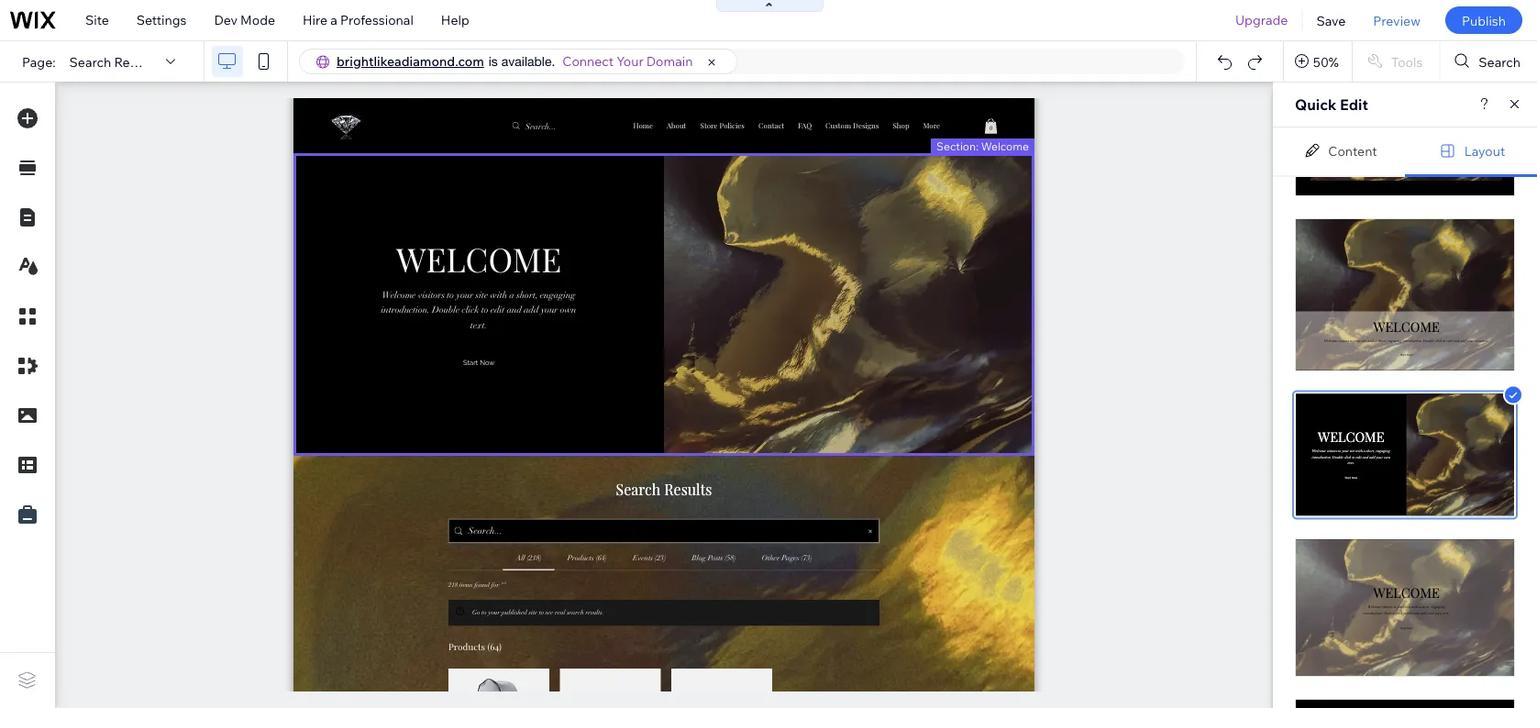 Task type: locate. For each thing, give the bounding box(es) containing it.
brightlikeadiamond.com
[[337, 53, 484, 69]]

publish
[[1462, 12, 1506, 28]]

available.
[[501, 54, 555, 69]]

0 horizontal spatial search
[[69, 53, 111, 69]]

search down the 'publish' button
[[1479, 53, 1521, 69]]

quick
[[1295, 95, 1337, 114]]

preview
[[1373, 12, 1421, 28]]

search
[[69, 53, 111, 69], [1479, 53, 1521, 69]]

is
[[489, 54, 498, 69]]

search down site
[[69, 53, 111, 69]]

hire
[[303, 12, 328, 28]]

is available. connect your domain
[[489, 53, 693, 69]]

content
[[1328, 143, 1377, 159]]

1 search from the left
[[69, 53, 111, 69]]

search results
[[69, 53, 158, 69]]

section: welcome
[[937, 139, 1029, 153]]

preview button
[[1360, 0, 1434, 40]]

site
[[85, 12, 109, 28]]

edit
[[1340, 95, 1368, 114]]

welcome
[[981, 139, 1029, 153]]

search button
[[1440, 41, 1537, 82]]

50%
[[1313, 53, 1339, 69]]

search inside search button
[[1479, 53, 1521, 69]]

results
[[114, 53, 158, 69]]

2 search from the left
[[1479, 53, 1521, 69]]

hire a professional
[[303, 12, 414, 28]]

dev
[[214, 12, 238, 28]]

quick edit
[[1295, 95, 1368, 114]]

1 horizontal spatial search
[[1479, 53, 1521, 69]]



Task type: describe. For each thing, give the bounding box(es) containing it.
layout
[[1465, 143, 1505, 159]]

search for search
[[1479, 53, 1521, 69]]

mode
[[240, 12, 275, 28]]

search for search results
[[69, 53, 111, 69]]

settings
[[136, 12, 187, 28]]

tools
[[1391, 53, 1423, 69]]

help
[[441, 12, 469, 28]]

publish button
[[1445, 6, 1523, 34]]

save
[[1317, 12, 1346, 28]]

your
[[617, 53, 644, 69]]

save button
[[1303, 0, 1360, 40]]

section:
[[937, 139, 979, 153]]

dev mode
[[214, 12, 275, 28]]

upgrade
[[1235, 12, 1288, 28]]

professional
[[340, 12, 414, 28]]

domain
[[647, 53, 693, 69]]

connect
[[563, 53, 614, 69]]

tools button
[[1353, 41, 1439, 82]]

50% button
[[1284, 41, 1352, 82]]

a
[[330, 12, 337, 28]]



Task type: vqa. For each thing, say whether or not it's contained in the screenshot.
https://jamespeterson1902.wixsite.com/my-
no



